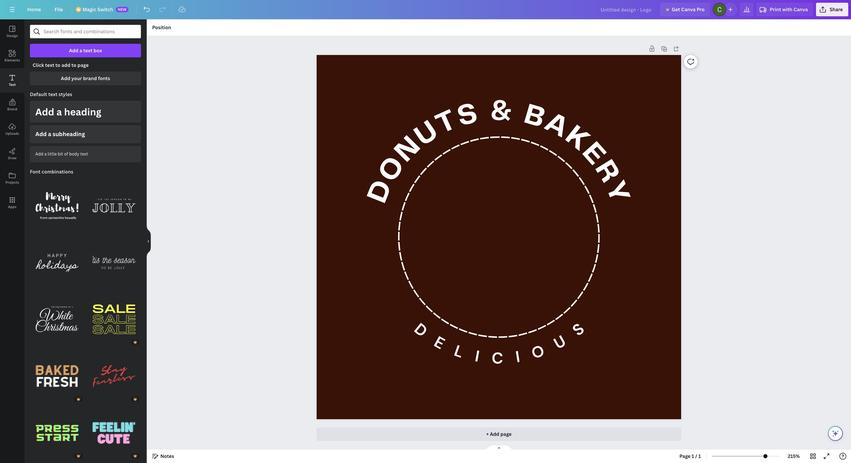 Task type: locate. For each thing, give the bounding box(es) containing it.
0 vertical spatial d
[[364, 177, 398, 207]]

0 vertical spatial s
[[455, 100, 481, 132]]

file button
[[49, 3, 68, 16]]

0 horizontal spatial to
[[55, 62, 60, 68]]

font combinations
[[30, 169, 73, 175]]

+ add page button
[[317, 428, 681, 442]]

y
[[601, 178, 634, 207]]

draw
[[8, 156, 17, 160]]

a for little
[[44, 151, 47, 157]]

body
[[69, 151, 79, 157]]

page up add your brand fonts
[[78, 62, 89, 68]]

0 vertical spatial o
[[375, 153, 411, 187]]

o for o u s
[[529, 341, 547, 364]]

combinations
[[42, 169, 73, 175]]

add for add your brand fonts
[[61, 75, 70, 82]]

+
[[486, 431, 489, 438]]

position
[[152, 24, 171, 31]]

canva
[[682, 6, 696, 13], [794, 6, 808, 13]]

0 horizontal spatial e
[[430, 332, 448, 355]]

1 horizontal spatial d
[[410, 319, 431, 342]]

1 horizontal spatial page
[[501, 431, 512, 438]]

0 horizontal spatial canva
[[682, 6, 696, 13]]

r
[[590, 156, 624, 188]]

to
[[55, 62, 60, 68], [71, 62, 76, 68]]

add down default
[[35, 105, 54, 118]]

0 horizontal spatial d
[[364, 177, 398, 207]]

1 horizontal spatial e
[[577, 138, 610, 171]]

o
[[375, 153, 411, 187], [529, 341, 547, 364]]

add a text box button
[[30, 44, 141, 57]]

o u s
[[529, 319, 589, 364]]

1 horizontal spatial canva
[[794, 6, 808, 13]]

canva assistant image
[[832, 430, 840, 438]]

add left "little"
[[35, 151, 43, 157]]

0 horizontal spatial o
[[375, 153, 411, 187]]

little
[[48, 151, 57, 157]]

bit
[[58, 151, 63, 157]]

e
[[577, 138, 610, 171], [430, 332, 448, 355]]

page
[[680, 453, 691, 460]]

2 to from the left
[[71, 62, 76, 68]]

home link
[[22, 3, 46, 16]]

pro
[[697, 6, 705, 13]]

add left the your
[[61, 75, 70, 82]]

add
[[61, 62, 70, 68]]

215%
[[788, 453, 800, 460]]

box
[[94, 47, 102, 54]]

1 vertical spatial s
[[568, 319, 589, 341]]

notes
[[160, 453, 174, 460]]

0 vertical spatial u
[[411, 117, 444, 152]]

Search fonts and combinations search field
[[44, 25, 127, 38]]

b
[[522, 101, 548, 133]]

2 1 from the left
[[699, 453, 701, 460]]

1 horizontal spatial 1
[[699, 453, 701, 460]]

t
[[433, 107, 461, 140]]

1 1 from the left
[[692, 453, 694, 460]]

canva right with
[[794, 6, 808, 13]]

1 vertical spatial page
[[501, 431, 512, 438]]

i
[[473, 346, 481, 367], [514, 347, 521, 368]]

add a little bit of body text
[[35, 151, 88, 157]]

get canva pro button
[[661, 3, 710, 16]]

0 vertical spatial page
[[78, 62, 89, 68]]

add for add a little bit of body text
[[35, 151, 43, 157]]

0 horizontal spatial 1
[[692, 453, 694, 460]]

a for heading
[[57, 105, 62, 118]]

1 vertical spatial o
[[529, 341, 547, 364]]

d
[[364, 177, 398, 207], [410, 319, 431, 342]]

projects
[[5, 180, 19, 185]]

magic switch
[[83, 6, 113, 13]]

1 horizontal spatial o
[[529, 341, 547, 364]]

1 left /
[[692, 453, 694, 460]]

to right add
[[71, 62, 76, 68]]

0 horizontal spatial page
[[78, 62, 89, 68]]

1 vertical spatial u
[[550, 331, 570, 354]]

215% button
[[783, 451, 805, 462]]

with
[[783, 6, 793, 13]]

text button
[[0, 68, 24, 93]]

add inside "button"
[[490, 431, 500, 438]]

a
[[80, 47, 82, 54], [57, 105, 62, 118], [541, 109, 573, 143], [48, 130, 51, 138], [44, 151, 47, 157]]

2 canva from the left
[[794, 6, 808, 13]]

0 vertical spatial e
[[577, 138, 610, 171]]

page
[[78, 62, 89, 68], [501, 431, 512, 438]]

text
[[9, 82, 16, 87]]

i right l
[[473, 346, 481, 367]]

d inside d e l
[[410, 319, 431, 342]]

click text to add to page
[[33, 62, 89, 68]]

/
[[696, 453, 698, 460]]

add for add a text box
[[69, 47, 78, 54]]

o inside o u s
[[529, 341, 547, 364]]

add
[[69, 47, 78, 54], [61, 75, 70, 82], [35, 105, 54, 118], [35, 130, 47, 138], [35, 151, 43, 157], [490, 431, 500, 438]]

add right +
[[490, 431, 500, 438]]

apps
[[8, 205, 16, 209]]

1 vertical spatial e
[[430, 332, 448, 355]]

1
[[692, 453, 694, 460], [699, 453, 701, 460]]

canva left the pro
[[682, 6, 696, 13]]

print with canva
[[770, 6, 808, 13]]

fonts
[[98, 75, 110, 82]]

heading
[[64, 105, 101, 118]]

1 horizontal spatial s
[[568, 319, 589, 341]]

add your brand fonts button
[[30, 72, 141, 85]]

page up show pages image
[[501, 431, 512, 438]]

add up add
[[69, 47, 78, 54]]

1 horizontal spatial to
[[71, 62, 76, 68]]

1 right /
[[699, 453, 701, 460]]

a for subheading
[[48, 130, 51, 138]]

s inside o u s
[[568, 319, 589, 341]]

share
[[830, 6, 843, 13]]

print with canva button
[[757, 3, 814, 16]]

main menu bar
[[0, 0, 851, 19]]

add your brand fonts
[[61, 75, 110, 82]]

1 horizontal spatial u
[[550, 331, 570, 354]]

u
[[411, 117, 444, 152], [550, 331, 570, 354]]

d for d
[[364, 177, 398, 207]]

apps button
[[0, 191, 24, 215]]

magic
[[83, 6, 96, 13]]

add left subheading
[[35, 130, 47, 138]]

s
[[455, 100, 481, 132], [568, 319, 589, 341]]

1 canva from the left
[[682, 6, 696, 13]]

to left add
[[55, 62, 60, 68]]

text
[[83, 47, 92, 54], [45, 62, 54, 68], [48, 91, 57, 98], [80, 151, 88, 157]]

i right the c
[[514, 347, 521, 368]]

group
[[87, 293, 141, 347], [87, 345, 141, 404], [30, 350, 84, 404], [30, 406, 84, 461], [87, 406, 141, 461], [75, 459, 83, 464], [132, 459, 140, 464]]

1 vertical spatial d
[[410, 319, 431, 342]]

home
[[27, 6, 41, 13]]

&
[[490, 98, 513, 126]]



Task type: describe. For each thing, give the bounding box(es) containing it.
draw button
[[0, 142, 24, 166]]

brand
[[83, 75, 97, 82]]

add a heading button
[[30, 101, 141, 123]]

o for o
[[375, 153, 411, 187]]

c
[[491, 349, 503, 369]]

styles
[[59, 91, 72, 98]]

design
[[7, 33, 18, 38]]

d e l
[[410, 319, 466, 363]]

switch
[[97, 6, 113, 13]]

page 1 / 1
[[680, 453, 701, 460]]

u inside o u s
[[550, 331, 570, 354]]

share button
[[816, 3, 849, 16]]

text left the box
[[83, 47, 92, 54]]

print
[[770, 6, 782, 13]]

1 horizontal spatial i
[[514, 347, 521, 368]]

side panel tab list
[[0, 19, 24, 215]]

a for text
[[80, 47, 82, 54]]

add a heading
[[35, 105, 101, 118]]

text right click at the top of the page
[[45, 62, 54, 68]]

page inside "button"
[[501, 431, 512, 438]]

default text styles
[[30, 91, 72, 98]]

brand button
[[0, 93, 24, 117]]

font
[[30, 169, 40, 175]]

subheading
[[53, 130, 85, 138]]

k
[[561, 122, 594, 156]]

+ add page
[[486, 431, 512, 438]]

l
[[451, 341, 466, 363]]

e inside d e l
[[430, 332, 448, 355]]

elements
[[5, 58, 20, 63]]

add a subheading button
[[30, 125, 141, 143]]

Design title text field
[[595, 3, 658, 16]]

show pages image
[[483, 445, 515, 451]]

add a little bit of body text button
[[30, 146, 141, 162]]

text left 'styles'
[[48, 91, 57, 98]]

n
[[391, 132, 426, 168]]

elements button
[[0, 44, 24, 68]]

add a subheading
[[35, 130, 85, 138]]

click
[[33, 62, 44, 68]]

add a text box
[[69, 47, 102, 54]]

add for add a heading
[[35, 105, 54, 118]]

projects button
[[0, 166, 24, 191]]

1 to from the left
[[55, 62, 60, 68]]

text right body
[[80, 151, 88, 157]]

file
[[55, 6, 63, 13]]

default
[[30, 91, 47, 98]]

d for d e l
[[410, 319, 431, 342]]

of
[[64, 151, 68, 157]]

your
[[71, 75, 82, 82]]

add for add a subheading
[[35, 130, 47, 138]]

notes button
[[150, 451, 177, 462]]

design button
[[0, 19, 24, 44]]

0 horizontal spatial s
[[455, 100, 481, 132]]

new
[[118, 7, 127, 12]]

position button
[[150, 22, 174, 33]]

get
[[672, 6, 680, 13]]

0 horizontal spatial i
[[473, 346, 481, 367]]

get canva pro
[[672, 6, 705, 13]]

canva inside button
[[682, 6, 696, 13]]

uploads button
[[0, 117, 24, 142]]

hide image
[[146, 225, 151, 258]]

uploads
[[5, 131, 19, 136]]

canva inside dropdown button
[[794, 6, 808, 13]]

0 horizontal spatial u
[[411, 117, 444, 152]]

brand
[[7, 107, 17, 111]]



Task type: vqa. For each thing, say whether or not it's contained in the screenshot.
with
yes



